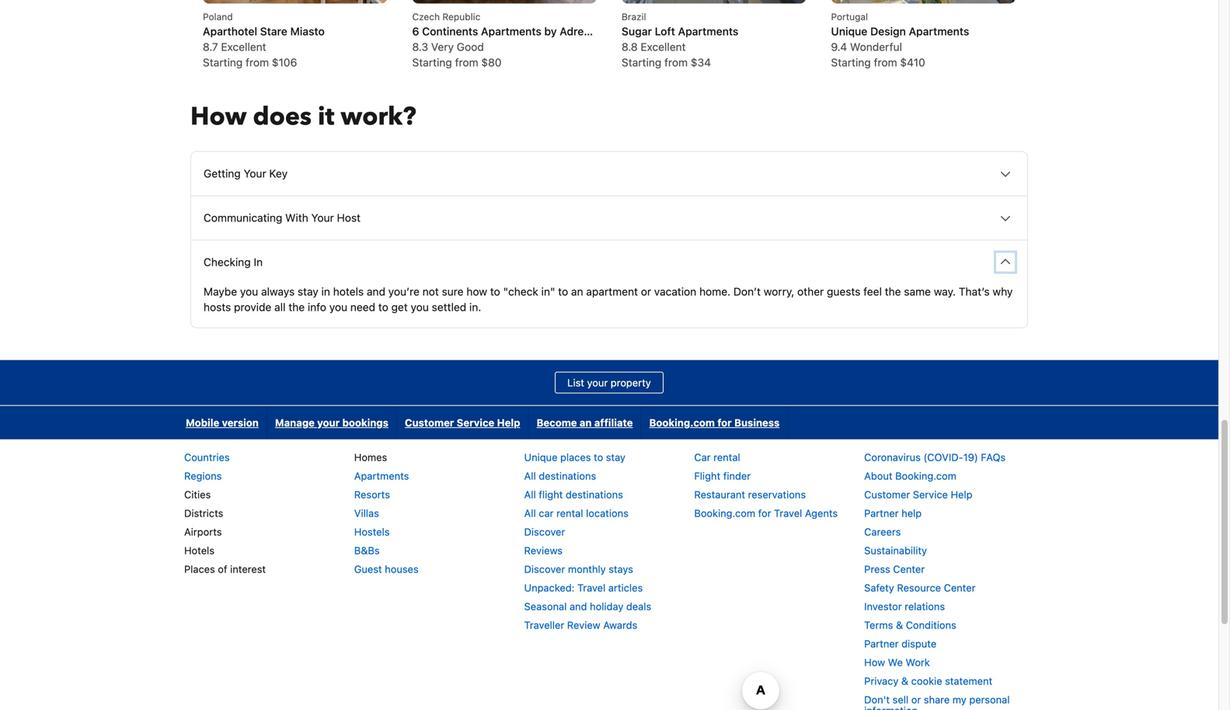 Task type: vqa. For each thing, say whether or not it's contained in the screenshot.
third cost from the bottom
no



Task type: describe. For each thing, give the bounding box(es) containing it.
work?
[[341, 100, 416, 134]]

settled
[[432, 301, 467, 314]]

same
[[904, 285, 931, 298]]

affiliate
[[594, 417, 633, 429]]

flight
[[539, 489, 563, 501]]

locations
[[586, 508, 629, 519]]

0 horizontal spatial how
[[190, 100, 247, 134]]

2 all from the top
[[524, 489, 536, 501]]

vacation
[[654, 285, 697, 298]]

0 vertical spatial booking.com
[[649, 417, 715, 429]]

about booking.com link
[[865, 470, 957, 482]]

and inside 'maybe you always stay in hotels and you're not sure how to "check in" to an apartment or vacation home. don't worry, other guests feel the same way. that's why hosts provide all the info you need to get you settled in.'
[[367, 285, 386, 298]]

info
[[308, 301, 326, 314]]

business
[[735, 417, 780, 429]]

how
[[467, 285, 487, 298]]

holiday
[[590, 601, 624, 613]]

privacy
[[865, 675, 899, 687]]

8.8 excellent
[[622, 40, 686, 53]]

always
[[261, 285, 295, 298]]

statement
[[945, 675, 993, 687]]

apartments inside brazil sugar loft apartments 8.8 excellent starting from $34
[[678, 25, 739, 38]]

terms
[[865, 620, 893, 631]]

0 horizontal spatial you
[[240, 285, 258, 298]]

your for list
[[587, 377, 608, 389]]

republic
[[443, 11, 481, 22]]

6
[[412, 25, 419, 38]]

2 horizontal spatial you
[[411, 301, 429, 314]]

getting your key
[[204, 167, 288, 180]]

get
[[391, 301, 408, 314]]

need
[[350, 301, 375, 314]]

become an affiliate link
[[529, 406, 641, 440]]

countries regions cities districts airports hotels places of interest
[[184, 452, 266, 575]]

seasonal and holiday deals link
[[524, 601, 652, 613]]

customer service help link for become an affiliate
[[397, 406, 528, 440]]

checking in
[[204, 256, 263, 269]]

19)
[[964, 452, 978, 463]]

cities
[[184, 489, 211, 501]]

hotels link
[[184, 545, 215, 557]]

checking
[[204, 256, 251, 269]]

coronavirus (covid-19) faqs link
[[865, 452, 1006, 463]]

from for 9.4 wonderful
[[874, 56, 897, 69]]

press
[[865, 564, 891, 575]]

travel inside car rental flight finder restaurant reservations booking.com for travel agents
[[774, 508, 802, 519]]

reviews
[[524, 545, 563, 557]]

starting for starting from $106
[[203, 56, 243, 69]]

communicating
[[204, 211, 282, 224]]

cookie
[[912, 675, 943, 687]]

booking.com inside car rental flight finder restaurant reservations booking.com for travel agents
[[694, 508, 756, 519]]

partner dispute link
[[865, 638, 937, 650]]

how does it work?
[[190, 100, 416, 134]]

1 discover from the top
[[524, 526, 565, 538]]

careers
[[865, 526, 901, 538]]

worry,
[[764, 285, 795, 298]]

it
[[318, 100, 335, 134]]

booking.com inside coronavirus (covid-19) faqs about booking.com customer service help partner help careers sustainability press center safety resource center investor relations terms & conditions partner dispute how we work privacy & cookie statement don't sell or share my personal information
[[896, 470, 957, 482]]

help inside navigation
[[497, 417, 520, 429]]

to left get
[[378, 301, 388, 314]]

regions link
[[184, 470, 222, 482]]

work
[[906, 657, 930, 668]]

help
[[902, 508, 922, 519]]

maybe you always stay in hotels and you're not sure how to "check in" to an apartment or vacation home. don't worry, other guests feel the same way. that's why hosts provide all the info you need to get you settled in.
[[204, 285, 1013, 314]]

unique inside unique places to stay all destinations all flight destinations all car rental locations discover reviews discover monthly stays unpacked: travel articles seasonal and holiday deals traveller review awards
[[524, 452, 558, 463]]

privacy & cookie statement link
[[865, 675, 993, 687]]

coronavirus (covid-19) faqs about booking.com customer service help partner help careers sustainability press center safety resource center investor relations terms & conditions partner dispute how we work privacy & cookie statement don't sell or share my personal information
[[865, 452, 1010, 710]]

don't sell or share my personal information link
[[865, 694, 1010, 710]]

all
[[274, 301, 286, 314]]

starting for starting from $34
[[622, 56, 662, 69]]

places of interest link
[[184, 564, 266, 575]]

from for 8.8 excellent
[[665, 56, 688, 69]]

"check
[[503, 285, 539, 298]]

car rental link
[[694, 452, 741, 463]]

countries link
[[184, 452, 230, 463]]

sell
[[893, 694, 909, 706]]

sustainability
[[865, 545, 927, 557]]

sugar
[[622, 25, 652, 38]]

0 vertical spatial destinations
[[539, 470, 596, 482]]

communicating with your host button
[[191, 196, 1028, 240]]

your for manage
[[317, 417, 340, 429]]

1 vertical spatial &
[[902, 675, 909, 687]]

safety resource center link
[[865, 582, 976, 594]]

share
[[924, 694, 950, 706]]

stare
[[260, 25, 288, 38]]

traveller
[[524, 620, 565, 631]]

to right 'in"'
[[558, 285, 568, 298]]

2 partner from the top
[[865, 638, 899, 650]]

become an affiliate
[[537, 417, 633, 429]]

homes apartments resorts villas hostels b&bs guest houses
[[354, 452, 419, 575]]

starting inside czech republic 6 continents apartments by adrez living 8.3 very good starting from $80
[[412, 56, 452, 69]]

czech
[[412, 11, 440, 22]]

or inside 'maybe you always stay in hotels and you're not sure how to "check in" to an apartment or vacation home. don't worry, other guests feel the same way. that's why hosts provide all the info you need to get you settled in.'
[[641, 285, 651, 298]]

czech republic 6 continents apartments by adrez living 8.3 very good starting from $80
[[412, 11, 623, 69]]

manage your bookings
[[275, 417, 389, 429]]

portugal
[[831, 11, 868, 22]]

sustainability link
[[865, 545, 927, 557]]

apartments inside czech republic 6 continents apartments by adrez living 8.3 very good starting from $80
[[481, 25, 542, 38]]

continents
[[422, 25, 478, 38]]

list your property link
[[555, 372, 664, 394]]

1 vertical spatial center
[[944, 582, 976, 594]]

press center link
[[865, 564, 925, 575]]

villas link
[[354, 508, 379, 519]]

faqs
[[981, 452, 1006, 463]]

don't
[[865, 694, 890, 706]]

0 horizontal spatial the
[[289, 301, 305, 314]]

and inside unique places to stay all destinations all flight destinations all car rental locations discover reviews discover monthly stays unpacked: travel articles seasonal and holiday deals traveller review awards
[[570, 601, 587, 613]]

not
[[423, 285, 439, 298]]

guest houses link
[[354, 564, 419, 575]]

from for 8.7 excellent
[[246, 56, 269, 69]]

airports link
[[184, 526, 222, 538]]

from inside czech republic 6 continents apartments by adrez living 8.3 very good starting from $80
[[455, 56, 479, 69]]

seasonal
[[524, 601, 567, 613]]

stay for to
[[606, 452, 626, 463]]



Task type: locate. For each thing, give the bounding box(es) containing it.
1 vertical spatial an
[[580, 417, 592, 429]]

booking.com for business link
[[642, 406, 788, 440]]

3 all from the top
[[524, 508, 536, 519]]

your inside getting your key dropdown button
[[244, 167, 266, 180]]

(covid-
[[924, 452, 964, 463]]

1 vertical spatial service
[[913, 489, 948, 501]]

for down reservations
[[758, 508, 772, 519]]

8.3 very
[[412, 40, 454, 53]]

regions
[[184, 470, 222, 482]]

booking.com down coronavirus (covid-19) faqs link
[[896, 470, 957, 482]]

your left key
[[244, 167, 266, 180]]

1 all from the top
[[524, 470, 536, 482]]

2 vertical spatial booking.com
[[694, 508, 756, 519]]

how inside coronavirus (covid-19) faqs about booking.com customer service help partner help careers sustainability press center safety resource center investor relations terms & conditions partner dispute how we work privacy & cookie statement don't sell or share my personal information
[[865, 657, 885, 668]]

places
[[560, 452, 591, 463]]

bookings
[[342, 417, 389, 429]]

8.7 excellent
[[203, 40, 266, 53]]

2 vertical spatial all
[[524, 508, 536, 519]]

all left flight
[[524, 489, 536, 501]]

0 vertical spatial the
[[885, 285, 901, 298]]

rental down "all flight destinations" link
[[557, 508, 583, 519]]

living
[[593, 25, 623, 38]]

1 partner from the top
[[865, 508, 899, 519]]

airports
[[184, 526, 222, 538]]

0 horizontal spatial help
[[497, 417, 520, 429]]

0 horizontal spatial rental
[[557, 508, 583, 519]]

0 vertical spatial rental
[[714, 452, 741, 463]]

restaurant reservations link
[[694, 489, 806, 501]]

maybe
[[204, 285, 237, 298]]

all left car
[[524, 508, 536, 519]]

in"
[[541, 285, 555, 298]]

feel
[[864, 285, 882, 298]]

and up traveller review awards "link"
[[570, 601, 587, 613]]

you're
[[388, 285, 420, 298]]

starting
[[203, 56, 243, 69], [412, 56, 452, 69], [622, 56, 662, 69], [831, 56, 871, 69]]

1 horizontal spatial your
[[587, 377, 608, 389]]

destinations
[[539, 470, 596, 482], [566, 489, 623, 501]]

0 vertical spatial all
[[524, 470, 536, 482]]

0 vertical spatial or
[[641, 285, 651, 298]]

& up partner dispute link
[[896, 620, 903, 631]]

1 vertical spatial customer
[[865, 489, 910, 501]]

your
[[587, 377, 608, 389], [317, 417, 340, 429]]

flight
[[694, 470, 721, 482]]

design
[[871, 25, 906, 38]]

personal
[[970, 694, 1010, 706]]

0 horizontal spatial your
[[244, 167, 266, 180]]

starting down 9.4 wonderful
[[831, 56, 871, 69]]

discover down "reviews"
[[524, 564, 565, 575]]

0 vertical spatial help
[[497, 417, 520, 429]]

sure
[[442, 285, 464, 298]]

1 horizontal spatial service
[[913, 489, 948, 501]]

0 vertical spatial center
[[893, 564, 925, 575]]

your inside 'link'
[[587, 377, 608, 389]]

careers link
[[865, 526, 901, 538]]

0 vertical spatial customer service help link
[[397, 406, 528, 440]]

guest
[[354, 564, 382, 575]]

4 from from the left
[[874, 56, 897, 69]]

the right feel
[[885, 285, 901, 298]]

all destinations link
[[524, 470, 596, 482]]

0 vertical spatial discover
[[524, 526, 565, 538]]

from left $106
[[246, 56, 269, 69]]

help down 19)
[[951, 489, 973, 501]]

in
[[321, 285, 330, 298]]

1 vertical spatial partner
[[865, 638, 899, 650]]

starting inside portugal unique design apartments 9.4 wonderful starting from $410
[[831, 56, 871, 69]]

1 horizontal spatial and
[[570, 601, 587, 613]]

investor
[[865, 601, 902, 613]]

center up resource
[[893, 564, 925, 575]]

or
[[641, 285, 651, 298], [912, 694, 921, 706]]

1 vertical spatial booking.com
[[896, 470, 957, 482]]

monthly
[[568, 564, 606, 575]]

1 vertical spatial your
[[317, 417, 340, 429]]

navigation containing mobile version
[[178, 406, 788, 440]]

1 vertical spatial stay
[[606, 452, 626, 463]]

1 vertical spatial unique
[[524, 452, 558, 463]]

hostels
[[354, 526, 390, 538]]

your right list
[[587, 377, 608, 389]]

unique places to stay link
[[524, 452, 626, 463]]

or inside coronavirus (covid-19) faqs about booking.com customer service help partner help careers sustainability press center safety resource center investor relations terms & conditions partner dispute how we work privacy & cookie statement don't sell or share my personal information
[[912, 694, 921, 706]]

apartments inside portugal unique design apartments 9.4 wonderful starting from $410
[[909, 25, 970, 38]]

0 horizontal spatial for
[[718, 417, 732, 429]]

starting down the 8.7 excellent at left top
[[203, 56, 243, 69]]

for
[[718, 417, 732, 429], [758, 508, 772, 519]]

center
[[893, 564, 925, 575], [944, 582, 976, 594]]

an left affiliate
[[580, 417, 592, 429]]

stay
[[298, 285, 319, 298], [606, 452, 626, 463]]

0 vertical spatial how
[[190, 100, 247, 134]]

1 horizontal spatial travel
[[774, 508, 802, 519]]

how up privacy at the bottom right of page
[[865, 657, 885, 668]]

& up 'sell'
[[902, 675, 909, 687]]

apartment
[[586, 285, 638, 298]]

2 from from the left
[[455, 56, 479, 69]]

car rental flight finder restaurant reservations booking.com for travel agents
[[694, 452, 838, 519]]

does
[[253, 100, 312, 134]]

your right 'manage'
[[317, 417, 340, 429]]

0 vertical spatial &
[[896, 620, 903, 631]]

0 horizontal spatial stay
[[298, 285, 319, 298]]

1 vertical spatial all
[[524, 489, 536, 501]]

apartments up $410
[[909, 25, 970, 38]]

interest
[[230, 564, 266, 575]]

good
[[457, 40, 484, 53]]

to inside unique places to stay all destinations all flight destinations all car rental locations discover reviews discover monthly stays unpacked: travel articles seasonal and holiday deals traveller review awards
[[594, 452, 603, 463]]

stay inside unique places to stay all destinations all flight destinations all car rental locations discover reviews discover monthly stays unpacked: travel articles seasonal and holiday deals traveller review awards
[[606, 452, 626, 463]]

rental up "flight finder" link in the bottom of the page
[[714, 452, 741, 463]]

1 vertical spatial your
[[311, 211, 334, 224]]

car
[[694, 452, 711, 463]]

center up relations
[[944, 582, 976, 594]]

how
[[190, 100, 247, 134], [865, 657, 885, 668]]

from down good
[[455, 56, 479, 69]]

starting inside brazil sugar loft apartments 8.8 excellent starting from $34
[[622, 56, 662, 69]]

destinations up "all flight destinations" link
[[539, 470, 596, 482]]

an right 'in"'
[[571, 285, 583, 298]]

discover up the reviews link
[[524, 526, 565, 538]]

all up "all flight destinations" link
[[524, 470, 536, 482]]

1 horizontal spatial for
[[758, 508, 772, 519]]

1 vertical spatial rental
[[557, 508, 583, 519]]

1 horizontal spatial the
[[885, 285, 901, 298]]

1 vertical spatial how
[[865, 657, 885, 668]]

how does it work? element
[[190, 151, 1028, 328]]

1 horizontal spatial rental
[[714, 452, 741, 463]]

portugal unique design apartments 9.4 wonderful starting from $410
[[831, 11, 970, 69]]

0 horizontal spatial or
[[641, 285, 651, 298]]

1 starting from the left
[[203, 56, 243, 69]]

1 horizontal spatial or
[[912, 694, 921, 706]]

1 vertical spatial destinations
[[566, 489, 623, 501]]

starting for starting from $410
[[831, 56, 871, 69]]

customer inside coronavirus (covid-19) faqs about booking.com customer service help partner help careers sustainability press center safety resource center investor relations terms & conditions partner dispute how we work privacy & cookie statement don't sell or share my personal information
[[865, 489, 910, 501]]

partner down terms
[[865, 638, 899, 650]]

from inside portugal unique design apartments 9.4 wonderful starting from $410
[[874, 56, 897, 69]]

awards
[[603, 620, 638, 631]]

customer up partner help link
[[865, 489, 910, 501]]

1 horizontal spatial unique
[[831, 25, 868, 38]]

help left become
[[497, 417, 520, 429]]

an inside 'maybe you always stay in hotels and you're not sure how to "check in" to an apartment or vacation home. don't worry, other guests feel the same way. that's why hosts provide all the info you need to get you settled in.'
[[571, 285, 583, 298]]

communicating with your host
[[204, 211, 361, 224]]

travel down reservations
[[774, 508, 802, 519]]

unpacked:
[[524, 582, 575, 594]]

in.
[[469, 301, 481, 314]]

mobile version link
[[178, 406, 267, 440]]

9.4 wonderful
[[831, 40, 902, 53]]

by
[[544, 25, 557, 38]]

rental inside car rental flight finder restaurant reservations booking.com for travel agents
[[714, 452, 741, 463]]

how we work link
[[865, 657, 930, 668]]

travel inside unique places to stay all destinations all flight destinations all car rental locations discover reviews discover monthly stays unpacked: travel articles seasonal and holiday deals traveller review awards
[[578, 582, 606, 594]]

destinations up locations
[[566, 489, 623, 501]]

0 vertical spatial partner
[[865, 508, 899, 519]]

0 horizontal spatial unique
[[524, 452, 558, 463]]

dispute
[[902, 638, 937, 650]]

stay down affiliate
[[606, 452, 626, 463]]

you down not
[[411, 301, 429, 314]]

1 horizontal spatial you
[[329, 301, 348, 314]]

from inside poland aparthotel stare miasto 8.7 excellent starting from $106
[[246, 56, 269, 69]]

0 horizontal spatial customer
[[405, 417, 454, 429]]

homes
[[354, 452, 387, 463]]

and up need
[[367, 285, 386, 298]]

4 starting from the left
[[831, 56, 871, 69]]

from left $34
[[665, 56, 688, 69]]

1 horizontal spatial how
[[865, 657, 885, 668]]

stay left in
[[298, 285, 319, 298]]

to right 'places'
[[594, 452, 603, 463]]

you up provide
[[240, 285, 258, 298]]

the right all
[[289, 301, 305, 314]]

your right with
[[311, 211, 334, 224]]

you down hotels
[[329, 301, 348, 314]]

partner up careers
[[865, 508, 899, 519]]

places
[[184, 564, 215, 575]]

districts
[[184, 508, 223, 519]]

for left business at the right bottom
[[718, 417, 732, 429]]

0 vertical spatial travel
[[774, 508, 802, 519]]

your
[[244, 167, 266, 180], [311, 211, 334, 224]]

0 horizontal spatial travel
[[578, 582, 606, 594]]

manage
[[275, 417, 315, 429]]

villas
[[354, 508, 379, 519]]

stay inside 'maybe you always stay in hotels and you're not sure how to "check in" to an apartment or vacation home. don't worry, other guests feel the same way. that's why hosts provide all the info you need to get you settled in.'
[[298, 285, 319, 298]]

apartments up $80 at left top
[[481, 25, 542, 38]]

hosts
[[204, 301, 231, 314]]

1 from from the left
[[246, 56, 269, 69]]

terms & conditions link
[[865, 620, 957, 631]]

1 horizontal spatial help
[[951, 489, 973, 501]]

1 horizontal spatial customer service help link
[[865, 489, 973, 501]]

1 vertical spatial and
[[570, 601, 587, 613]]

partner
[[865, 508, 899, 519], [865, 638, 899, 650]]

investor relations link
[[865, 601, 945, 613]]

3 from from the left
[[665, 56, 688, 69]]

1 vertical spatial for
[[758, 508, 772, 519]]

navigation
[[178, 406, 788, 440]]

1 vertical spatial or
[[912, 694, 921, 706]]

to right how on the top of page
[[490, 285, 500, 298]]

mobile
[[186, 417, 219, 429]]

to
[[490, 285, 500, 298], [558, 285, 568, 298], [378, 301, 388, 314], [594, 452, 603, 463]]

list
[[568, 377, 585, 389]]

apartments link
[[354, 470, 409, 482]]

booking.com up car
[[649, 417, 715, 429]]

with
[[285, 211, 308, 224]]

1 horizontal spatial your
[[311, 211, 334, 224]]

apartments inside homes apartments resorts villas hostels b&bs guest houses
[[354, 470, 409, 482]]

how up getting
[[190, 100, 247, 134]]

0 vertical spatial and
[[367, 285, 386, 298]]

starting down 8.8 excellent
[[622, 56, 662, 69]]

0 vertical spatial your
[[244, 167, 266, 180]]

help inside coronavirus (covid-19) faqs about booking.com customer service help partner help careers sustainability press center safety resource center investor relations terms & conditions partner dispute how we work privacy & cookie statement don't sell or share my personal information
[[951, 489, 973, 501]]

1 horizontal spatial customer
[[865, 489, 910, 501]]

0 vertical spatial an
[[571, 285, 583, 298]]

0 vertical spatial stay
[[298, 285, 319, 298]]

you
[[240, 285, 258, 298], [329, 301, 348, 314], [411, 301, 429, 314]]

customer right bookings
[[405, 417, 454, 429]]

2 starting from the left
[[412, 56, 452, 69]]

apartments up $34
[[678, 25, 739, 38]]

rental inside unique places to stay all destinations all flight destinations all car rental locations discover reviews discover monthly stays unpacked: travel articles seasonal and holiday deals traveller review awards
[[557, 508, 583, 519]]

0 vertical spatial service
[[457, 417, 495, 429]]

starting inside poland aparthotel stare miasto 8.7 excellent starting from $106
[[203, 56, 243, 69]]

hostels link
[[354, 526, 390, 538]]

0 vertical spatial unique
[[831, 25, 868, 38]]

checking in button
[[191, 241, 1028, 284]]

poland
[[203, 11, 233, 22]]

booking.com
[[649, 417, 715, 429], [896, 470, 957, 482], [694, 508, 756, 519]]

2 discover from the top
[[524, 564, 565, 575]]

1 vertical spatial discover
[[524, 564, 565, 575]]

0 horizontal spatial your
[[317, 417, 340, 429]]

host
[[337, 211, 361, 224]]

0 horizontal spatial and
[[367, 285, 386, 298]]

getting your key button
[[191, 152, 1028, 195]]

1 horizontal spatial center
[[944, 582, 976, 594]]

or left vacation
[[641, 285, 651, 298]]

car
[[539, 508, 554, 519]]

cities link
[[184, 489, 211, 501]]

partner help link
[[865, 508, 922, 519]]

or right 'sell'
[[912, 694, 921, 706]]

customer service help link for partner help
[[865, 489, 973, 501]]

1 horizontal spatial stay
[[606, 452, 626, 463]]

0 vertical spatial for
[[718, 417, 732, 429]]

0 vertical spatial customer
[[405, 417, 454, 429]]

unique up all destinations link at the left bottom of page
[[524, 452, 558, 463]]

hotels
[[333, 285, 364, 298]]

service inside coronavirus (covid-19) faqs about booking.com customer service help partner help careers sustainability press center safety resource center investor relations terms & conditions partner dispute how we work privacy & cookie statement don't sell or share my personal information
[[913, 489, 948, 501]]

information
[[865, 705, 918, 710]]

travel
[[774, 508, 802, 519], [578, 582, 606, 594]]

0 horizontal spatial center
[[893, 564, 925, 575]]

stay for always
[[298, 285, 319, 298]]

from inside brazil sugar loft apartments 8.8 excellent starting from $34
[[665, 56, 688, 69]]

for inside car rental flight finder restaurant reservations booking.com for travel agents
[[758, 508, 772, 519]]

unique down portugal
[[831, 25, 868, 38]]

1 vertical spatial customer service help link
[[865, 489, 973, 501]]

coronavirus
[[865, 452, 921, 463]]

your inside communicating with your host dropdown button
[[311, 211, 334, 224]]

key
[[269, 167, 288, 180]]

travel up the seasonal and holiday deals 'link'
[[578, 582, 606, 594]]

way.
[[934, 285, 956, 298]]

0 horizontal spatial service
[[457, 417, 495, 429]]

0 horizontal spatial customer service help link
[[397, 406, 528, 440]]

other
[[798, 285, 824, 298]]

0 vertical spatial your
[[587, 377, 608, 389]]

conditions
[[906, 620, 957, 631]]

unique inside portugal unique design apartments 9.4 wonderful starting from $410
[[831, 25, 868, 38]]

starting down the '8.3 very'
[[412, 56, 452, 69]]

booking.com down the restaurant
[[694, 508, 756, 519]]

1 vertical spatial the
[[289, 301, 305, 314]]

getting
[[204, 167, 241, 180]]

from down 9.4 wonderful
[[874, 56, 897, 69]]

1 vertical spatial help
[[951, 489, 973, 501]]

apartments up resorts
[[354, 470, 409, 482]]

3 starting from the left
[[622, 56, 662, 69]]

1 vertical spatial travel
[[578, 582, 606, 594]]



